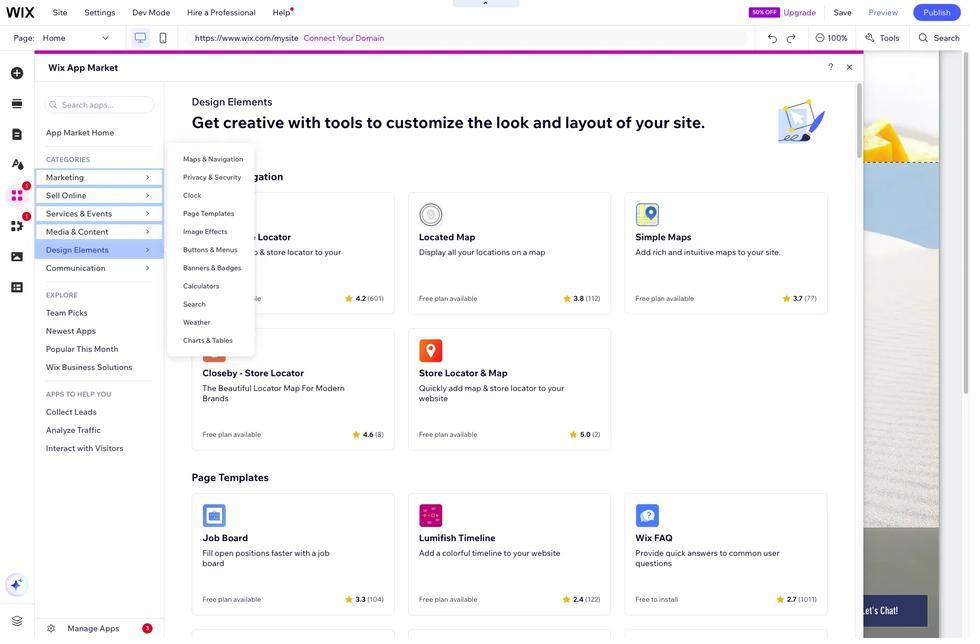Task type: describe. For each thing, give the bounding box(es) containing it.
https://www.wix.com/mysite connect your domain
[[195, 33, 384, 43]]

1 vertical spatial home
[[92, 128, 114, 138]]

solutions
[[97, 362, 132, 372]]

1 vertical spatial page
[[192, 471, 216, 484]]

marketing link
[[35, 168, 164, 187]]

wix for wix business solutions
[[46, 362, 60, 372]]

map inside located map display all your locations on a map
[[529, 247, 545, 257]]

1 1 button from the top
[[5, 181, 31, 207]]

job board fill open positions faster with a job board
[[202, 532, 330, 569]]

and inside design elements get creative with tools to customize the look and layout of your site.
[[533, 112, 562, 132]]

all
[[448, 247, 456, 257]]

(8)
[[375, 430, 384, 439]]

design for design elements
[[46, 245, 72, 255]]

help
[[77, 390, 95, 399]]

free for lumifish timeline
[[419, 595, 433, 604]]

1 vertical spatial with
[[77, 443, 93, 454]]

modern
[[316, 383, 345, 393]]

quickly
[[419, 383, 447, 393]]

help
[[273, 7, 290, 18]]

apps
[[46, 390, 64, 399]]

map for map
[[465, 383, 481, 393]]

closeby - store locator logo image
[[202, 339, 226, 363]]

add for simple maps
[[635, 247, 651, 257]]

app inside app market home link
[[46, 128, 62, 138]]

(112)
[[586, 294, 600, 302]]

and inside simple maps add rich and intuitive maps to your site.
[[668, 247, 682, 257]]

located
[[419, 231, 454, 243]]

your inside lumifish timeline add a colorful timeline to your website
[[513, 548, 530, 558]]

to inside simple maps add rich and intuitive maps to your site.
[[738, 247, 746, 257]]

privacy & security
[[183, 173, 241, 181]]

banners
[[183, 264, 210, 272]]

rich
[[653, 247, 666, 257]]

install
[[659, 595, 678, 604]]

located map display all your locations on a map
[[419, 231, 545, 257]]

closeby - store locator the beautiful locator map for modern brands
[[202, 367, 345, 404]]

leads
[[74, 407, 97, 417]]

store locator & map logo image
[[419, 339, 443, 363]]

fill
[[202, 548, 213, 558]]

store for store locator & map
[[490, 383, 509, 393]]

(77)
[[804, 294, 817, 302]]

traffic
[[77, 425, 101, 435]]

free for wix faq
[[635, 595, 650, 604]]

calculators
[[183, 282, 219, 290]]

4.6
[[363, 430, 373, 439]]

to inside store locator & map quickly add map & store locator to your website
[[538, 383, 546, 393]]

your
[[337, 33, 354, 43]]

free plan available for &
[[202, 294, 261, 303]]

a inside located map display all your locations on a map
[[523, 247, 527, 257]]

to inside map & store locator easily add map & store locator to your wix site
[[315, 247, 323, 257]]

free for store locator & map
[[419, 430, 433, 439]]

plan for map
[[218, 294, 232, 303]]

events
[[87, 209, 112, 219]]

board
[[202, 558, 224, 569]]

plan for simple
[[651, 294, 665, 303]]

0 vertical spatial templates
[[201, 209, 234, 218]]

5.0 (2)
[[580, 430, 600, 439]]

1 vertical spatial search
[[183, 300, 206, 308]]

banners & badges link
[[167, 259, 255, 277]]

plan for job
[[218, 595, 232, 604]]

0 vertical spatial maps & navigation
[[183, 155, 243, 163]]

sell online link
[[35, 187, 164, 205]]

media & content
[[46, 227, 108, 237]]

locator for map & store locator
[[287, 247, 313, 257]]

1 vertical spatial navigation
[[230, 170, 283, 183]]

hire
[[187, 7, 202, 18]]

publish button
[[913, 4, 961, 21]]

map inside store locator & map quickly add map & store locator to your website
[[488, 367, 508, 379]]

common
[[729, 548, 762, 558]]

dev
[[132, 7, 147, 18]]

categories
[[46, 155, 90, 164]]

wix for wix app market
[[48, 62, 65, 73]]

questions
[[635, 558, 672, 569]]

0 vertical spatial market
[[87, 62, 118, 73]]

0 vertical spatial app
[[67, 62, 85, 73]]

store for map & store locator
[[267, 247, 286, 257]]

charts & tables link
[[167, 332, 255, 350]]

popular
[[46, 344, 75, 354]]

simple maps logo image
[[635, 203, 659, 227]]

clock link
[[167, 187, 255, 205]]

connect
[[304, 33, 335, 43]]

analyze traffic
[[46, 425, 101, 435]]

map & store locator easily add map & store locator to your wix site
[[202, 231, 341, 268]]

available for &
[[233, 294, 261, 303]]

newest apps link
[[35, 322, 164, 340]]

your inside map & store locator easily add map & store locator to your wix site
[[324, 247, 341, 257]]

with inside job board fill open positions faster with a job board
[[294, 548, 310, 558]]

add for locator
[[449, 383, 463, 393]]

wix inside map & store locator easily add map & store locator to your wix site
[[202, 257, 216, 268]]

save button
[[825, 0, 860, 25]]

free plan available for map
[[419, 294, 478, 303]]

0 horizontal spatial home
[[43, 33, 65, 43]]

your inside design elements get creative with tools to customize the look and layout of your site.
[[635, 112, 670, 132]]

(104)
[[367, 595, 384, 604]]

2.4
[[573, 595, 584, 604]]

the
[[467, 112, 492, 132]]

design for design elements get creative with tools to customize the look and layout of your site.
[[192, 95, 225, 108]]

app market home
[[46, 128, 114, 138]]

team picks
[[46, 308, 88, 318]]

map inside located map display all your locations on a map
[[456, 231, 475, 243]]

team picks link
[[35, 304, 164, 322]]

your inside store locator & map quickly add map & store locator to your website
[[548, 383, 564, 393]]

online
[[62, 190, 86, 201]]

(2)
[[592, 430, 600, 439]]

quick
[[666, 548, 686, 558]]

sell
[[46, 190, 60, 201]]

answers
[[687, 548, 718, 558]]

you
[[96, 390, 111, 399]]

off
[[765, 9, 777, 16]]

2.4 (122)
[[573, 595, 600, 604]]

your inside simple maps add rich and intuitive maps to your site.
[[747, 247, 764, 257]]

available for map
[[450, 294, 478, 303]]

tables
[[212, 336, 233, 345]]

domain
[[356, 33, 384, 43]]

1 for second 1 button from the bottom of the page
[[25, 183, 28, 189]]

preview button
[[860, 0, 906, 25]]

free for map & store locator
[[202, 294, 217, 303]]

with inside design elements get creative with tools to customize the look and layout of your site.
[[288, 112, 321, 132]]

board
[[222, 532, 248, 544]]

privacy
[[183, 173, 207, 181]]

wix app market
[[48, 62, 118, 73]]

locator inside store locator & map quickly add map & store locator to your website
[[445, 367, 478, 379]]

100%
[[827, 33, 848, 43]]

free plan available for locator
[[419, 430, 478, 439]]

customize
[[386, 112, 464, 132]]

wix for wix faq provide quick answers to common user questions
[[635, 532, 652, 544]]

free for simple maps
[[635, 294, 650, 303]]

collect
[[46, 407, 73, 417]]

professional
[[210, 7, 256, 18]]

2.7
[[787, 595, 797, 604]]

1 vertical spatial market
[[63, 128, 90, 138]]



Task type: locate. For each thing, give the bounding box(es) containing it.
to
[[66, 390, 76, 399]]

1 left services
[[25, 213, 28, 220]]

store locator & map quickly add map & store locator to your website
[[419, 367, 564, 404]]

1 horizontal spatial elements
[[227, 95, 272, 108]]

a down lumifish on the left bottom
[[436, 548, 440, 558]]

page templates link
[[167, 205, 255, 223]]

0 horizontal spatial and
[[533, 112, 562, 132]]

2 horizontal spatial map
[[529, 247, 545, 257]]

templates up effects
[[201, 209, 234, 218]]

apps right manage
[[100, 624, 119, 634]]

apps for newest apps
[[76, 326, 96, 336]]

maps up intuitive
[[668, 231, 692, 243]]

plan for located
[[435, 294, 448, 303]]

maps
[[183, 155, 201, 163], [192, 170, 218, 183], [668, 231, 692, 243]]

0 vertical spatial website
[[419, 393, 448, 404]]

free down board
[[202, 595, 217, 604]]

store up quickly
[[419, 367, 443, 379]]

0 vertical spatial store
[[267, 247, 286, 257]]

elements down content
[[74, 245, 109, 255]]

plan down calculators
[[218, 294, 232, 303]]

add inside map & store locator easily add map & store locator to your wix site
[[225, 247, 240, 257]]

a inside job board fill open positions faster with a job board
[[312, 548, 316, 558]]

free down brands
[[202, 430, 217, 439]]

newest
[[46, 326, 74, 336]]

map & store locator logo image
[[202, 203, 226, 227]]

collect leads link
[[35, 403, 164, 421]]

site. inside simple maps add rich and intuitive maps to your site.
[[766, 247, 781, 257]]

0 horizontal spatial add
[[419, 548, 434, 558]]

map right menus
[[241, 247, 258, 257]]

2 1 button from the top
[[5, 212, 31, 238]]

free plan available down brands
[[202, 430, 261, 439]]

page templates up job board logo
[[192, 471, 269, 484]]

0 vertical spatial elements
[[227, 95, 272, 108]]

open
[[215, 548, 234, 558]]

0 vertical spatial apps
[[76, 326, 96, 336]]

market up categories
[[63, 128, 90, 138]]

0 vertical spatial design
[[192, 95, 225, 108]]

add left rich
[[635, 247, 651, 257]]

free down calculators
[[202, 294, 217, 303]]

a right on
[[523, 247, 527, 257]]

map for locator
[[241, 247, 258, 257]]

buttons
[[183, 245, 208, 254]]

1 vertical spatial add
[[419, 548, 434, 558]]

(1011)
[[798, 595, 817, 604]]

tools
[[880, 33, 899, 43]]

1 button left the sell
[[5, 181, 31, 207]]

apps up this
[[76, 326, 96, 336]]

0 vertical spatial search
[[934, 33, 960, 43]]

design up get
[[192, 95, 225, 108]]

1 vertical spatial app
[[46, 128, 62, 138]]

for
[[302, 383, 314, 393]]

wix business solutions
[[46, 362, 132, 372]]

0 vertical spatial home
[[43, 33, 65, 43]]

a inside lumifish timeline add a colorful timeline to your website
[[436, 548, 440, 558]]

get
[[192, 112, 219, 132]]

available for timeline
[[450, 595, 478, 604]]

easily
[[202, 247, 224, 257]]

1 horizontal spatial locator
[[511, 383, 537, 393]]

search inside button
[[934, 33, 960, 43]]

with right faster
[[294, 548, 310, 558]]

free plan available for board
[[202, 595, 261, 604]]

menus
[[216, 245, 237, 254]]

wix up provide
[[635, 532, 652, 544]]

user
[[763, 548, 780, 558]]

1 vertical spatial website
[[531, 548, 560, 558]]

plan for lumifish
[[435, 595, 448, 604]]

map inside closeby - store locator the beautiful locator map for modern brands
[[283, 383, 300, 393]]

1 horizontal spatial store
[[490, 383, 509, 393]]

0 horizontal spatial map
[[241, 247, 258, 257]]

a
[[204, 7, 209, 18], [523, 247, 527, 257], [312, 548, 316, 558], [436, 548, 440, 558]]

plan down board
[[218, 595, 232, 604]]

0 vertical spatial 1 button
[[5, 181, 31, 207]]

0 vertical spatial page
[[183, 209, 199, 218]]

simple
[[635, 231, 666, 243]]

design
[[192, 95, 225, 108], [46, 245, 72, 255]]

0 vertical spatial site.
[[673, 112, 705, 132]]

available for -
[[233, 430, 261, 439]]

with
[[288, 112, 321, 132], [77, 443, 93, 454], [294, 548, 310, 558]]

maps & navigation up privacy & security on the left top
[[183, 155, 243, 163]]

1 vertical spatial elements
[[74, 245, 109, 255]]

0 horizontal spatial website
[[419, 393, 448, 404]]

add inside store locator & map quickly add map & store locator to your website
[[449, 383, 463, 393]]

manage
[[67, 624, 98, 634]]

wix down 'popular'
[[46, 362, 60, 372]]

popular this month link
[[35, 340, 164, 358]]

free plan available for -
[[202, 430, 261, 439]]

locator inside map & store locator easily add map & store locator to your wix site
[[287, 247, 313, 257]]

elements up creative
[[227, 95, 272, 108]]

store up menus
[[232, 231, 256, 243]]

home down "site"
[[43, 33, 65, 43]]

business
[[62, 362, 95, 372]]

design elements
[[46, 245, 109, 255]]

1 button left media on the top left
[[5, 212, 31, 238]]

available down colorful
[[450, 595, 478, 604]]

free plan available down all
[[419, 294, 478, 303]]

faq
[[654, 532, 673, 544]]

add
[[635, 247, 651, 257], [419, 548, 434, 558]]

job board logo image
[[202, 504, 226, 528]]

this
[[77, 344, 92, 354]]

available down 'beautiful'
[[233, 430, 261, 439]]

available down intuitive
[[666, 294, 694, 303]]

store inside store locator & map quickly add map & store locator to your website
[[419, 367, 443, 379]]

buttons & menus link
[[167, 241, 255, 259]]

collect leads
[[46, 407, 97, 417]]

communication
[[46, 263, 107, 273]]

search down publish
[[934, 33, 960, 43]]

1 horizontal spatial add
[[449, 383, 463, 393]]

store inside closeby - store locator the beautiful locator map for modern brands
[[245, 367, 269, 379]]

add for lumifish timeline
[[419, 548, 434, 558]]

1 horizontal spatial site.
[[766, 247, 781, 257]]

marketing
[[46, 172, 84, 183]]

0 horizontal spatial design
[[46, 245, 72, 255]]

to inside lumifish timeline add a colorful timeline to your website
[[504, 548, 511, 558]]

media & content link
[[35, 223, 164, 241]]

plan down display at the left top of the page
[[435, 294, 448, 303]]

3.8 (112)
[[574, 294, 600, 302]]

maps & navigation
[[183, 155, 243, 163], [192, 170, 283, 183]]

0 horizontal spatial site.
[[673, 112, 705, 132]]

wix inside wix faq provide quick answers to common user questions
[[635, 532, 652, 544]]

maps down maps & navigation link
[[192, 170, 218, 183]]

2 vertical spatial with
[[294, 548, 310, 558]]

free for closeby - store locator
[[202, 430, 217, 439]]

store right -
[[245, 367, 269, 379]]

0 horizontal spatial app
[[46, 128, 62, 138]]

1 vertical spatial locator
[[511, 383, 537, 393]]

add inside lumifish timeline add a colorful timeline to your website
[[419, 548, 434, 558]]

maps & navigation down maps & navigation link
[[192, 170, 283, 183]]

free plan available down colorful
[[419, 595, 478, 604]]

add down lumifish on the left bottom
[[419, 548, 434, 558]]

https://www.wix.com/mysite
[[195, 33, 299, 43]]

free right (8)
[[419, 430, 433, 439]]

with down traffic
[[77, 443, 93, 454]]

maps up privacy
[[183, 155, 201, 163]]

image effects
[[183, 227, 227, 236]]

2 1 from the top
[[25, 213, 28, 220]]

page up job board logo
[[192, 471, 216, 484]]

store for -
[[245, 367, 269, 379]]

page templates down clock link
[[183, 209, 236, 218]]

manage apps
[[67, 624, 119, 634]]

effects
[[205, 227, 227, 236]]

brands
[[202, 393, 229, 404]]

4.2 (601)
[[356, 294, 384, 302]]

plan down rich
[[651, 294, 665, 303]]

map inside map & store locator easily add map & store locator to your wix site
[[202, 231, 222, 243]]

explore
[[46, 291, 78, 299]]

site. inside design elements get creative with tools to customize the look and layout of your site.
[[673, 112, 705, 132]]

0 vertical spatial 1
[[25, 183, 28, 189]]

colorful
[[442, 548, 470, 558]]

store
[[267, 247, 286, 257], [490, 383, 509, 393]]

app up categories
[[46, 128, 62, 138]]

free left install
[[635, 595, 650, 604]]

to inside design elements get creative with tools to customize the look and layout of your site.
[[366, 112, 382, 132]]

store inside map & store locator easily add map & store locator to your wix site
[[267, 247, 286, 257]]

provide
[[635, 548, 664, 558]]

and right rich
[[668, 247, 682, 257]]

store for &
[[232, 231, 256, 243]]

1 horizontal spatial website
[[531, 548, 560, 558]]

media
[[46, 227, 69, 237]]

free plan available down rich
[[635, 294, 694, 303]]

1 horizontal spatial design
[[192, 95, 225, 108]]

elements for design elements get creative with tools to customize the look and layout of your site.
[[227, 95, 272, 108]]

add right quickly
[[449, 383, 463, 393]]

1 vertical spatial and
[[668, 247, 682, 257]]

plan down quickly
[[435, 430, 448, 439]]

templates up job board logo
[[218, 471, 269, 484]]

0 vertical spatial maps
[[183, 155, 201, 163]]

search up weather
[[183, 300, 206, 308]]

1 horizontal spatial map
[[465, 383, 481, 393]]

hire a professional
[[187, 7, 256, 18]]

navigation down maps & navigation link
[[230, 170, 283, 183]]

navigation up 'security'
[[208, 155, 243, 163]]

free for job board
[[202, 595, 217, 604]]

1 vertical spatial add
[[449, 383, 463, 393]]

banners & badges
[[183, 264, 241, 272]]

picks
[[68, 308, 88, 318]]

0 horizontal spatial store
[[267, 247, 286, 257]]

free right "(104)" at the bottom left
[[419, 595, 433, 604]]

apps to help you
[[46, 390, 111, 399]]

website inside store locator & map quickly add map & store locator to your website
[[419, 393, 448, 404]]

add inside simple maps add rich and intuitive maps to your site.
[[635, 247, 651, 257]]

0 vertical spatial add
[[635, 247, 651, 257]]

add for &
[[225, 247, 240, 257]]

free plan available for timeline
[[419, 595, 478, 604]]

1 vertical spatial 1 button
[[5, 212, 31, 238]]

1 left marketing
[[25, 183, 28, 189]]

elements for design elements
[[74, 245, 109, 255]]

1 vertical spatial design
[[46, 245, 72, 255]]

1 horizontal spatial home
[[92, 128, 114, 138]]

5.0
[[580, 430, 590, 439]]

intuitive
[[684, 247, 714, 257]]

available down badges
[[233, 294, 261, 303]]

1 vertical spatial 1
[[25, 213, 28, 220]]

0 horizontal spatial locator
[[287, 247, 313, 257]]

located map logo image
[[419, 203, 443, 227]]

weather link
[[167, 314, 255, 332]]

maps & navigation link
[[167, 150, 255, 168]]

services & events link
[[35, 205, 164, 223]]

1 vertical spatial maps & navigation
[[192, 170, 283, 183]]

0 horizontal spatial apps
[[76, 326, 96, 336]]

1 vertical spatial apps
[[100, 624, 119, 634]]

0 vertical spatial add
[[225, 247, 240, 257]]

plan for closeby
[[218, 430, 232, 439]]

website inside lumifish timeline add a colorful timeline to your website
[[531, 548, 560, 558]]

analyze
[[46, 425, 75, 435]]

0 vertical spatial with
[[288, 112, 321, 132]]

plan for store
[[435, 430, 448, 439]]

1 vertical spatial maps
[[192, 170, 218, 183]]

2 vertical spatial maps
[[668, 231, 692, 243]]

month
[[94, 344, 118, 354]]

elements inside design elements get creative with tools to customize the look and layout of your site.
[[227, 95, 272, 108]]

app up "search apps..." field
[[67, 62, 85, 73]]

free plan available down badges
[[202, 294, 261, 303]]

design inside design elements get creative with tools to customize the look and layout of your site.
[[192, 95, 225, 108]]

plan down colorful
[[435, 595, 448, 604]]

3.7 (77)
[[793, 294, 817, 302]]

map right quickly
[[465, 383, 481, 393]]

available down positions
[[233, 595, 261, 604]]

page down clock
[[183, 209, 199, 218]]

apps
[[76, 326, 96, 336], [100, 624, 119, 634]]

home down "search apps..." field
[[92, 128, 114, 138]]

interact with visitors link
[[35, 439, 164, 458]]

available for board
[[233, 595, 261, 604]]

free down display at the left top of the page
[[419, 294, 433, 303]]

to inside wix faq provide quick answers to common user questions
[[720, 548, 727, 558]]

free plan available down board
[[202, 595, 261, 604]]

free plan available down quickly
[[419, 430, 478, 439]]

locations
[[476, 247, 510, 257]]

available for maps
[[666, 294, 694, 303]]

1 horizontal spatial add
[[635, 247, 651, 257]]

1 vertical spatial site.
[[766, 247, 781, 257]]

available down store locator & map quickly add map & store locator to your website
[[450, 430, 478, 439]]

1 1 from the top
[[25, 183, 28, 189]]

search link
[[167, 295, 255, 314]]

0 vertical spatial and
[[533, 112, 562, 132]]

market up "search apps..." field
[[87, 62, 118, 73]]

map right on
[[529, 247, 545, 257]]

0 horizontal spatial add
[[225, 247, 240, 257]]

map inside map & store locator easily add map & store locator to your wix site
[[241, 247, 258, 257]]

site
[[53, 7, 67, 18]]

page
[[183, 209, 199, 218], [192, 471, 216, 484]]

apps for manage apps
[[100, 624, 119, 634]]

add up badges
[[225, 247, 240, 257]]

design down media on the top left
[[46, 245, 72, 255]]

and right look
[[533, 112, 562, 132]]

1 horizontal spatial apps
[[100, 624, 119, 634]]

lumifish timeline logo image
[[419, 504, 443, 528]]

0 vertical spatial locator
[[287, 247, 313, 257]]

sell online
[[46, 190, 86, 201]]

1 horizontal spatial app
[[67, 62, 85, 73]]

wix faq provide quick answers to common user questions
[[635, 532, 780, 569]]

available for locator
[[450, 430, 478, 439]]

plan down brands
[[218, 430, 232, 439]]

communication link
[[35, 259, 164, 277]]

wix down "site"
[[48, 62, 65, 73]]

0 vertical spatial navigation
[[208, 155, 243, 163]]

search button
[[910, 26, 970, 50]]

4.2
[[356, 294, 366, 302]]

free right (112)
[[635, 294, 650, 303]]

badges
[[217, 264, 241, 272]]

page templates
[[183, 209, 236, 218], [192, 471, 269, 484]]

Search apps... field
[[58, 97, 150, 113]]

clock
[[183, 191, 201, 200]]

locator inside map & store locator easily add map & store locator to your wix site
[[258, 231, 291, 243]]

market
[[87, 62, 118, 73], [63, 128, 90, 138]]

1 for first 1 button from the bottom of the page
[[25, 213, 28, 220]]

wix down buttons & menus
[[202, 257, 216, 268]]

display
[[419, 247, 446, 257]]

free plan available for maps
[[635, 294, 694, 303]]

locator for store locator & map
[[511, 383, 537, 393]]

4.6 (8)
[[363, 430, 384, 439]]

1 vertical spatial store
[[490, 383, 509, 393]]

analyze traffic link
[[35, 421, 164, 439]]

0 horizontal spatial elements
[[74, 245, 109, 255]]

lumifish timeline add a colorful timeline to your website
[[419, 532, 560, 558]]

&
[[202, 155, 207, 163], [221, 170, 228, 183], [208, 173, 213, 181], [80, 209, 85, 219], [71, 227, 76, 237], [224, 231, 230, 243], [210, 245, 214, 254], [260, 247, 265, 257], [211, 264, 216, 272], [206, 336, 211, 345], [480, 367, 486, 379], [483, 383, 488, 393]]

content
[[78, 227, 108, 237]]

1 horizontal spatial search
[[934, 33, 960, 43]]

1 horizontal spatial and
[[668, 247, 682, 257]]

1 button
[[5, 181, 31, 207], [5, 212, 31, 238]]

1 vertical spatial templates
[[218, 471, 269, 484]]

a right hire
[[204, 7, 209, 18]]

0 vertical spatial page templates
[[183, 209, 236, 218]]

available down all
[[450, 294, 478, 303]]

with left 'tools'
[[288, 112, 321, 132]]

map inside store locator & map quickly add map & store locator to your website
[[465, 383, 481, 393]]

store inside store locator & map quickly add map & store locator to your website
[[490, 383, 509, 393]]

on
[[512, 247, 521, 257]]

your inside located map display all your locations on a map
[[458, 247, 474, 257]]

locator inside store locator & map quickly add map & store locator to your website
[[511, 383, 537, 393]]

store inside map & store locator easily add map & store locator to your wix site
[[232, 231, 256, 243]]

maps
[[716, 247, 736, 257]]

free for located map
[[419, 294, 433, 303]]

maps inside simple maps add rich and intuitive maps to your site.
[[668, 231, 692, 243]]

wix business solutions link
[[35, 358, 164, 376]]

wix faq logo image
[[635, 504, 659, 528]]

1 vertical spatial page templates
[[192, 471, 269, 484]]

a left job
[[312, 548, 316, 558]]

0 horizontal spatial search
[[183, 300, 206, 308]]



Task type: vqa. For each thing, say whether or not it's contained in the screenshot.


